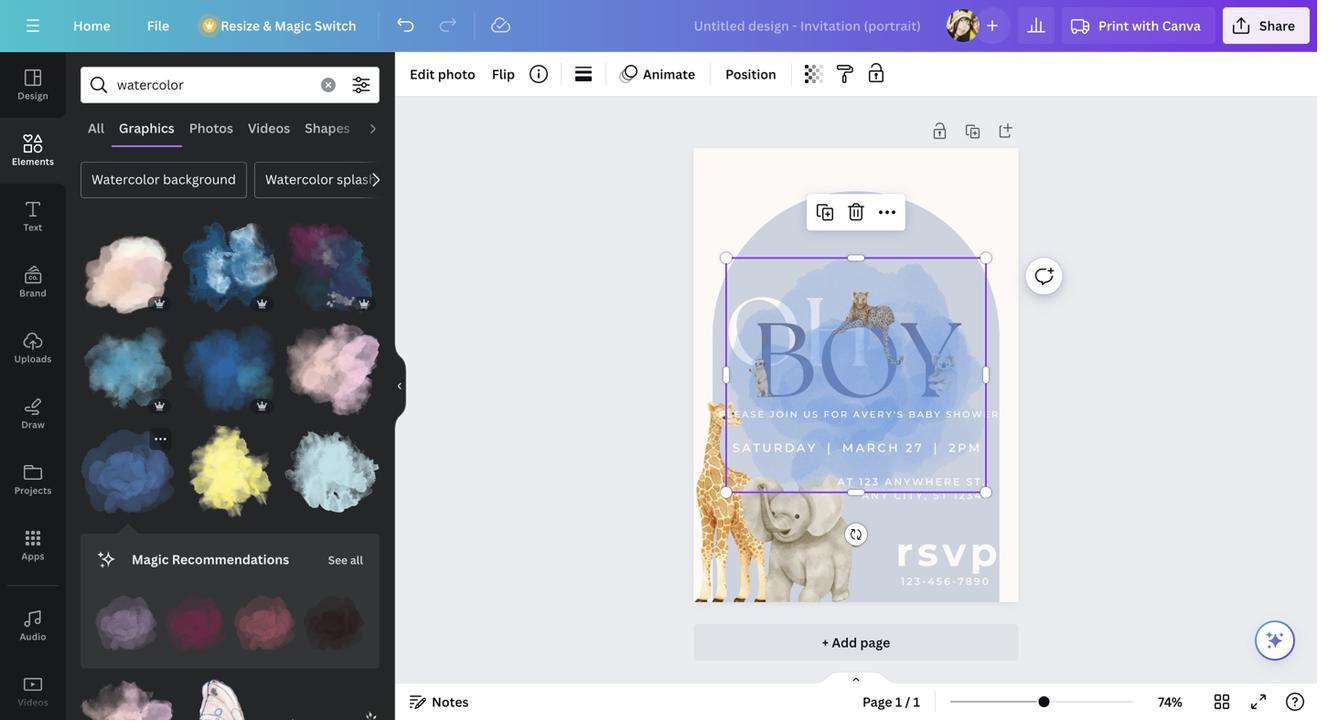 Task type: locate. For each thing, give the bounding box(es) containing it.
watercolor butterfly illustration image
[[183, 680, 278, 721]]

1 horizontal spatial videos button
[[241, 111, 298, 145]]

abstract watercolor shape individual element image
[[285, 425, 380, 520]]

audio button right shapes
[[357, 111, 409, 145]]

audio
[[365, 119, 401, 137], [20, 631, 46, 644]]

watercolor inside watercolor background 'button'
[[91, 171, 160, 188]]

74% button
[[1141, 688, 1200, 717]]

side panel tab list
[[0, 52, 66, 721]]

baby
[[909, 409, 942, 420]]

1 vertical spatial audio button
[[0, 594, 66, 660]]

page
[[860, 634, 890, 652]]

avery's
[[853, 409, 905, 420]]

print with canva button
[[1062, 7, 1216, 44]]

shower
[[946, 409, 1000, 420]]

0 vertical spatial videos button
[[241, 111, 298, 145]]

watercolor left the splash at the top left of page
[[265, 171, 334, 188]]

&
[[263, 17, 272, 34]]

switch
[[314, 17, 356, 34]]

magic right &
[[275, 17, 311, 34]]

74%
[[1158, 694, 1183, 711]]

0 horizontal spatial videos button
[[0, 660, 66, 721]]

page 1 / 1
[[863, 694, 920, 711]]

+ add page button
[[694, 625, 1019, 661]]

1 right /
[[914, 694, 920, 711]]

home
[[73, 17, 110, 34]]

yellow splash watercolor brush image
[[183, 425, 278, 520]]

1 vertical spatial videos button
[[0, 660, 66, 721]]

0 vertical spatial magic
[[275, 17, 311, 34]]

videos inside the side panel tab list
[[18, 697, 48, 709]]

watercolor background
[[91, 171, 236, 188]]

123
[[859, 477, 880, 488]]

st
[[933, 490, 949, 502]]

1 left /
[[896, 694, 902, 711]]

1 vertical spatial audio
[[20, 631, 46, 644]]

2 │ from the left
[[929, 441, 943, 455]]

123-
[[901, 576, 928, 588]]

0 horizontal spatial │
[[823, 441, 837, 455]]

group
[[183, 210, 278, 315], [81, 220, 175, 315], [285, 220, 380, 315], [81, 312, 175, 417], [183, 312, 278, 417], [285, 312, 380, 417], [183, 414, 278, 520], [285, 414, 380, 520], [81, 425, 175, 520], [95, 582, 157, 655], [164, 582, 226, 655], [234, 582, 296, 655], [303, 582, 365, 655], [81, 669, 175, 721], [183, 680, 278, 721], [285, 680, 380, 721]]

videos button
[[241, 111, 298, 145], [0, 660, 66, 721]]

print with canva
[[1099, 17, 1201, 34]]

saturday
[[733, 441, 817, 455]]

+
[[822, 634, 829, 652]]

audio button down apps
[[0, 594, 66, 660]]

abstract smokey watercolor illustration image
[[81, 220, 175, 315]]

1 horizontal spatial abstract pink watercolor elements image
[[285, 323, 380, 417]]

audio down apps
[[20, 631, 46, 644]]

elements button
[[0, 118, 66, 184]]

watercolor
[[91, 171, 160, 188], [265, 171, 334, 188]]

watercolor brush image
[[81, 323, 175, 417]]

brand button
[[0, 250, 66, 316]]

│ right 27
[[929, 441, 943, 455]]

text button
[[0, 184, 66, 250]]

│ down for
[[823, 441, 837, 455]]

audio right shapes
[[365, 119, 401, 137]]

watercolor background  illustration image
[[81, 425, 175, 520], [95, 593, 157, 655], [164, 593, 226, 655], [234, 593, 296, 655], [303, 593, 365, 655]]

watercolor inside watercolor splash button
[[265, 171, 334, 188]]

hide image
[[394, 343, 406, 430]]

all
[[88, 119, 104, 137]]

share
[[1260, 17, 1295, 34]]

0 horizontal spatial audio button
[[0, 594, 66, 660]]

city,
[[894, 490, 929, 502]]

0 horizontal spatial watercolor
[[91, 171, 160, 188]]

1 horizontal spatial magic
[[275, 17, 311, 34]]

0 vertical spatial audio button
[[357, 111, 409, 145]]

1 horizontal spatial │
[[929, 441, 943, 455]]

resize
[[221, 17, 260, 34]]

2 watercolor from the left
[[265, 171, 334, 188]]

1 horizontal spatial audio button
[[357, 111, 409, 145]]

draw
[[21, 419, 45, 431]]

1 1 from the left
[[896, 694, 902, 711]]

1 vertical spatial magic
[[132, 551, 169, 569]]

photo
[[438, 65, 475, 83]]

+ add page
[[822, 634, 890, 652]]

0 horizontal spatial 1
[[896, 694, 902, 711]]

1
[[896, 694, 902, 711], [914, 694, 920, 711]]

1 watercolor from the left
[[91, 171, 160, 188]]

watercolor for watercolor splash
[[265, 171, 334, 188]]

watercolor wildflowers illustration image
[[285, 680, 380, 721]]

st.,
[[966, 477, 991, 488]]

water color blue image
[[183, 323, 278, 417]]

watercolor pastel splash image
[[285, 220, 380, 315]]

1 horizontal spatial 1
[[914, 694, 920, 711]]

0 horizontal spatial videos
[[18, 697, 48, 709]]

1 horizontal spatial videos
[[248, 119, 290, 137]]

│
[[823, 441, 837, 455], [929, 441, 943, 455]]

for
[[824, 409, 849, 420]]

magic left recommendations
[[132, 551, 169, 569]]

apps
[[21, 551, 44, 563]]

0 horizontal spatial audio
[[20, 631, 46, 644]]

at
[[838, 477, 855, 488]]

0 vertical spatial audio
[[365, 119, 401, 137]]

projects
[[14, 485, 52, 497]]

projects button
[[0, 447, 66, 513]]

0 horizontal spatial abstract pink watercolor elements image
[[81, 680, 175, 721]]

watercolor splash
[[265, 171, 377, 188]]

edit photo
[[410, 65, 475, 83]]

animate button
[[614, 59, 703, 89]]

anywhere
[[885, 477, 962, 488]]

1 vertical spatial videos
[[18, 697, 48, 709]]

draw button
[[0, 381, 66, 447]]

position
[[726, 65, 777, 83]]

0 vertical spatial abstract pink watercolor elements image
[[285, 323, 380, 417]]

magic
[[275, 17, 311, 34], [132, 551, 169, 569]]

videos
[[248, 119, 290, 137], [18, 697, 48, 709]]

march
[[842, 441, 900, 455]]

2 1 from the left
[[914, 694, 920, 711]]

abstract pink watercolor elements image
[[285, 323, 380, 417], [81, 680, 175, 721]]

0 horizontal spatial magic
[[132, 551, 169, 569]]

watercolor down graphics button
[[91, 171, 160, 188]]

1 horizontal spatial watercolor
[[265, 171, 334, 188]]



Task type: vqa. For each thing, say whether or not it's contained in the screenshot.
number field
no



Task type: describe. For each thing, give the bounding box(es) containing it.
1 vertical spatial abstract pink watercolor elements image
[[81, 680, 175, 721]]

shapes
[[305, 119, 350, 137]]

all button
[[81, 111, 112, 145]]

magic recommendations
[[132, 551, 289, 569]]

join
[[770, 409, 799, 420]]

at 123 anywhere st., any city, st 12345
[[838, 477, 991, 502]]

design button
[[0, 52, 66, 118]]

shapes button
[[298, 111, 357, 145]]

resize & magic switch button
[[191, 7, 371, 44]]

background
[[163, 171, 236, 188]]

flip button
[[485, 59, 522, 89]]

animate
[[643, 65, 695, 83]]

position button
[[718, 59, 784, 89]]

graphics button
[[112, 111, 182, 145]]

splash
[[337, 171, 377, 188]]

main menu bar
[[0, 0, 1317, 52]]

see all
[[328, 553, 363, 568]]

uploads
[[14, 353, 52, 365]]

please join us for avery's baby shower
[[719, 409, 1000, 420]]

resize & magic switch
[[221, 17, 356, 34]]

0 vertical spatial videos
[[248, 119, 290, 137]]

1 │ from the left
[[823, 441, 837, 455]]

watercolor background button
[[81, 162, 247, 199]]

page
[[863, 694, 892, 711]]

file button
[[132, 7, 184, 44]]

notes button
[[403, 688, 476, 717]]

saturday │ march 27 │ 2pm
[[733, 441, 982, 455]]

edit photo button
[[403, 59, 483, 89]]

blue watercolor stain image
[[183, 220, 278, 315]]

all
[[350, 553, 363, 568]]

canva assistant image
[[1264, 630, 1286, 652]]

apps button
[[0, 513, 66, 579]]

watercolor for watercolor background
[[91, 171, 160, 188]]

watercolor splash button
[[254, 162, 388, 199]]

design
[[18, 90, 48, 102]]

magic inside 'button'
[[275, 17, 311, 34]]

see
[[328, 553, 348, 568]]

edit
[[410, 65, 435, 83]]

us
[[803, 409, 820, 420]]

27
[[906, 441, 924, 455]]

recommendations
[[172, 551, 289, 569]]

elements
[[12, 156, 54, 168]]

boy
[[753, 303, 960, 422]]

flip
[[492, 65, 515, 83]]

/
[[905, 694, 911, 711]]

brand
[[19, 287, 47, 300]]

canva
[[1162, 17, 1201, 34]]

456-
[[928, 576, 958, 588]]

uploads button
[[0, 316, 66, 381]]

file
[[147, 17, 169, 34]]

share button
[[1223, 7, 1310, 44]]

photos
[[189, 119, 233, 137]]

Design title text field
[[679, 7, 938, 44]]

123-456-7890
[[901, 576, 991, 588]]

print
[[1099, 17, 1129, 34]]

photos button
[[182, 111, 241, 145]]

add
[[832, 634, 857, 652]]

any
[[862, 490, 889, 502]]

audio inside the side panel tab list
[[20, 631, 46, 644]]

rsvp
[[896, 528, 1002, 577]]

with
[[1132, 17, 1159, 34]]

show pages image
[[812, 672, 900, 686]]

notes
[[432, 694, 469, 711]]

text
[[23, 221, 42, 234]]

oh
[[724, 279, 873, 389]]

see all button
[[326, 542, 365, 578]]

12345
[[954, 490, 991, 502]]

please
[[719, 409, 766, 420]]

home link
[[59, 7, 125, 44]]

7890
[[958, 576, 991, 588]]

graphics
[[119, 119, 175, 137]]

1 horizontal spatial audio
[[365, 119, 401, 137]]

2pm
[[949, 441, 982, 455]]

Search elements search field
[[117, 68, 310, 102]]



